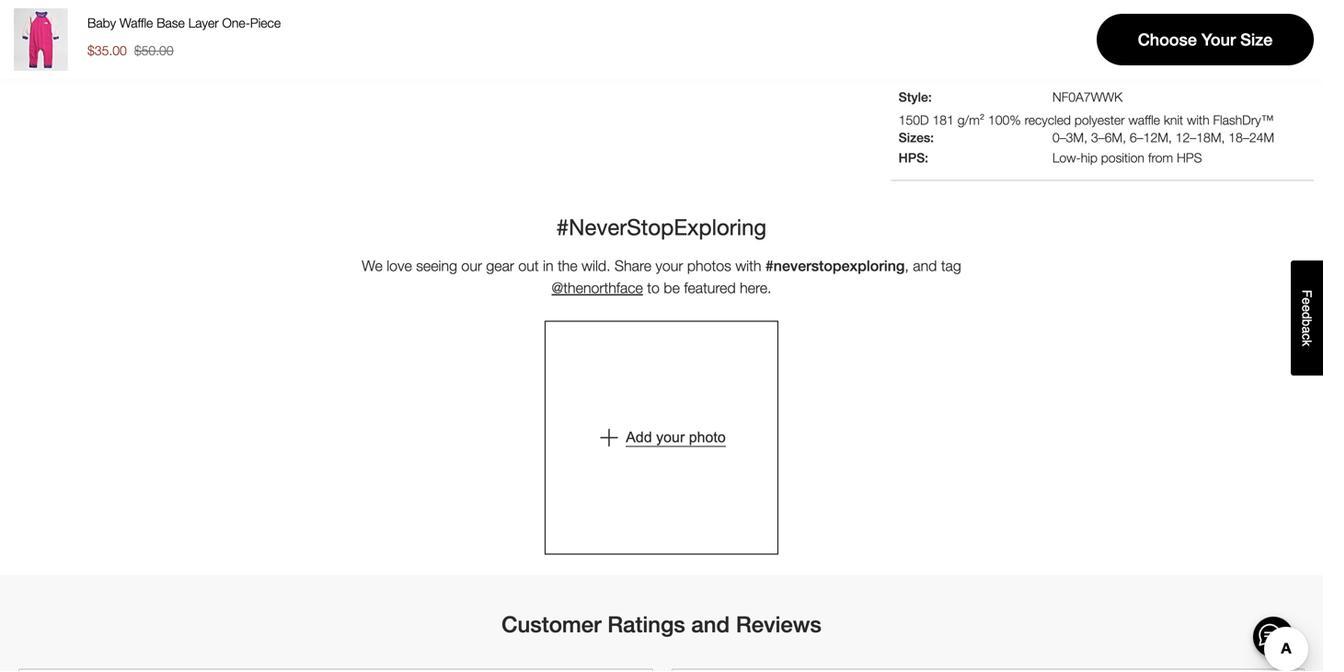 Task type: describe. For each thing, give the bounding box(es) containing it.
reviews
[[736, 611, 822, 638]]

photo
[[689, 429, 726, 446]]

and inside the 'we love seeing our gear out in the wild. share your photos with #neverstopexploring , and tag @thenorthface to be featured here.'
[[914, 257, 938, 275]]

f e e d b a c k button
[[1292, 261, 1324, 376]]

your inside the 'we love seeing our gear out in the wild. share your photos with #neverstopexploring , and tag @thenorthface to be featured here.'
[[656, 257, 684, 275]]

share
[[615, 257, 652, 275]]

to
[[648, 279, 660, 297]]

recycled
[[1025, 112, 1072, 128]]

choose your size
[[1139, 30, 1273, 49]]

layer
[[188, 15, 219, 30]]

ratings
[[608, 611, 686, 638]]

one-
[[222, 15, 250, 30]]

customer
[[502, 611, 602, 638]]

we love seeing our gear out in the wild. share your photos with #neverstopexploring , and tag @thenorthface to be featured here.
[[362, 257, 962, 297]]

@thenorthface link
[[552, 279, 643, 297]]

2 e from the top
[[1300, 305, 1315, 312]]

photos
[[688, 257, 732, 275]]

tag
[[942, 257, 962, 275]]

0–3m, 3–6m, 6–12m, 12–18m, 18–24m
[[1053, 130, 1275, 145]]

from
[[1149, 150, 1174, 165]]

150d
[[899, 112, 930, 128]]

here.
[[740, 279, 772, 297]]

hps
[[1177, 150, 1203, 165]]

wild.
[[582, 257, 611, 275]]

$50.00
[[134, 43, 174, 58]]

choose your size button
[[1097, 14, 1315, 65]]

add your photo
[[626, 429, 726, 446]]

hps:
[[899, 150, 929, 165]]

f e e d b a c k
[[1300, 290, 1315, 346]]

style:
[[899, 89, 932, 105]]

knit
[[1164, 112, 1184, 128]]

love
[[387, 257, 412, 275]]

d
[[1300, 312, 1315, 319]]

add
[[626, 429, 652, 446]]

size
[[1241, 30, 1273, 49]]

customer ratings and reviews
[[502, 611, 822, 638]]

polyester
[[1075, 112, 1126, 128]]

6–12m,
[[1130, 130, 1173, 145]]



Task type: locate. For each thing, give the bounding box(es) containing it.
your right add
[[657, 429, 685, 446]]

out
[[519, 257, 539, 275]]

base
[[157, 15, 185, 30]]

k
[[1300, 340, 1315, 346]]

0 horizontal spatial with
[[736, 257, 762, 275]]

the
[[558, 257, 578, 275]]

with up 12–18m,
[[1188, 112, 1210, 128]]

sizes:
[[899, 130, 935, 145]]

g/m²
[[958, 112, 985, 128]]

e up b
[[1300, 305, 1315, 312]]

baby waffle base layer one-piece
[[87, 15, 281, 30]]

181
[[933, 112, 955, 128]]

your
[[656, 257, 684, 275], [657, 429, 685, 446]]

c
[[1300, 334, 1315, 340]]

1 horizontal spatial and
[[914, 257, 938, 275]]

your inside button
[[657, 429, 685, 446]]

seeing
[[416, 257, 458, 275]]

with inside the 'we love seeing our gear out in the wild. share your photos with #neverstopexploring , and tag @thenorthface to be featured here.'
[[736, 257, 762, 275]]

3–6m,
[[1092, 130, 1127, 145]]

your up the be
[[656, 257, 684, 275]]

baby
[[87, 15, 116, 30]]

in
[[543, 257, 554, 275]]

waffle
[[1129, 112, 1161, 128]]

1 e from the top
[[1300, 298, 1315, 305]]

your
[[1202, 30, 1237, 49]]

and
[[914, 257, 938, 275], [692, 611, 730, 638]]

nf0a7wwk
[[1053, 89, 1123, 105]]

low-
[[1053, 150, 1082, 165]]

add your photo button
[[545, 321, 779, 555]]

0 vertical spatial with
[[1188, 112, 1210, 128]]

12–18m,
[[1176, 130, 1226, 145]]

b
[[1300, 319, 1315, 326]]

0 horizontal spatial and
[[692, 611, 730, 638]]

and right ,
[[914, 257, 938, 275]]

1 vertical spatial and
[[692, 611, 730, 638]]

hip
[[1082, 150, 1098, 165]]

piece
[[250, 15, 281, 30]]

be
[[664, 279, 680, 297]]

with
[[1188, 112, 1210, 128], [736, 257, 762, 275]]

position
[[1102, 150, 1145, 165]]

1 horizontal spatial with
[[1188, 112, 1210, 128]]

featured
[[684, 279, 736, 297]]

$35.00
[[87, 43, 127, 58]]

low-hip position from hps
[[1053, 150, 1203, 165]]

our
[[462, 257, 482, 275]]

a
[[1300, 326, 1315, 334]]

with up here.
[[736, 257, 762, 275]]

e
[[1300, 298, 1315, 305], [1300, 305, 1315, 312]]

#neverstopexploring
[[557, 214, 767, 240]]

100%
[[989, 112, 1022, 128]]

@thenorthface
[[552, 279, 643, 297]]

0 vertical spatial and
[[914, 257, 938, 275]]

1 vertical spatial with
[[736, 257, 762, 275]]

1 vertical spatial your
[[657, 429, 685, 446]]

150d 181 g/m² 100% recycled polyester waffle knit with flashdry™
[[899, 112, 1275, 128]]

choose
[[1139, 30, 1198, 49]]

#neverstopexploring
[[766, 257, 905, 275]]

https://images.thenorthface.com/is/image/thenorthface/nf0a7wwk_wug_hero?$color swatch$ image
[[9, 8, 72, 71]]

18–24m
[[1229, 130, 1275, 145]]

e up the d
[[1300, 298, 1315, 305]]

gear
[[486, 257, 515, 275]]

flashdry™
[[1214, 112, 1275, 128]]

0–3m,
[[1053, 130, 1088, 145]]

0 vertical spatial your
[[656, 257, 684, 275]]

f
[[1300, 290, 1315, 298]]

waffle
[[120, 15, 153, 30]]

we
[[362, 257, 383, 275]]

and right ratings
[[692, 611, 730, 638]]

,
[[905, 257, 909, 275]]



Task type: vqa. For each thing, say whether or not it's contained in the screenshot.
Baby Waffle Base Layer One-Piece
yes



